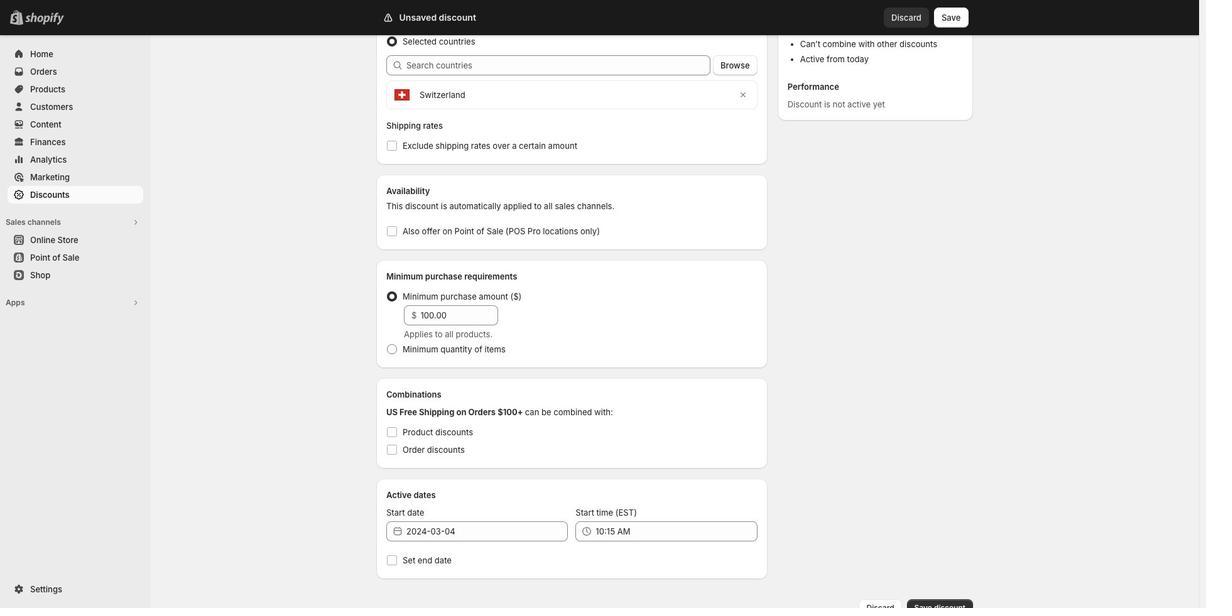 Task type: describe. For each thing, give the bounding box(es) containing it.
0.00 text field
[[421, 305, 498, 326]]

shopify image
[[25, 13, 64, 25]]

Enter time text field
[[596, 522, 758, 542]]

Search countries text field
[[407, 55, 711, 75]]



Task type: vqa. For each thing, say whether or not it's contained in the screenshot.
0.00 text box
yes



Task type: locate. For each thing, give the bounding box(es) containing it.
YYYY-MM-DD text field
[[407, 522, 568, 542]]



